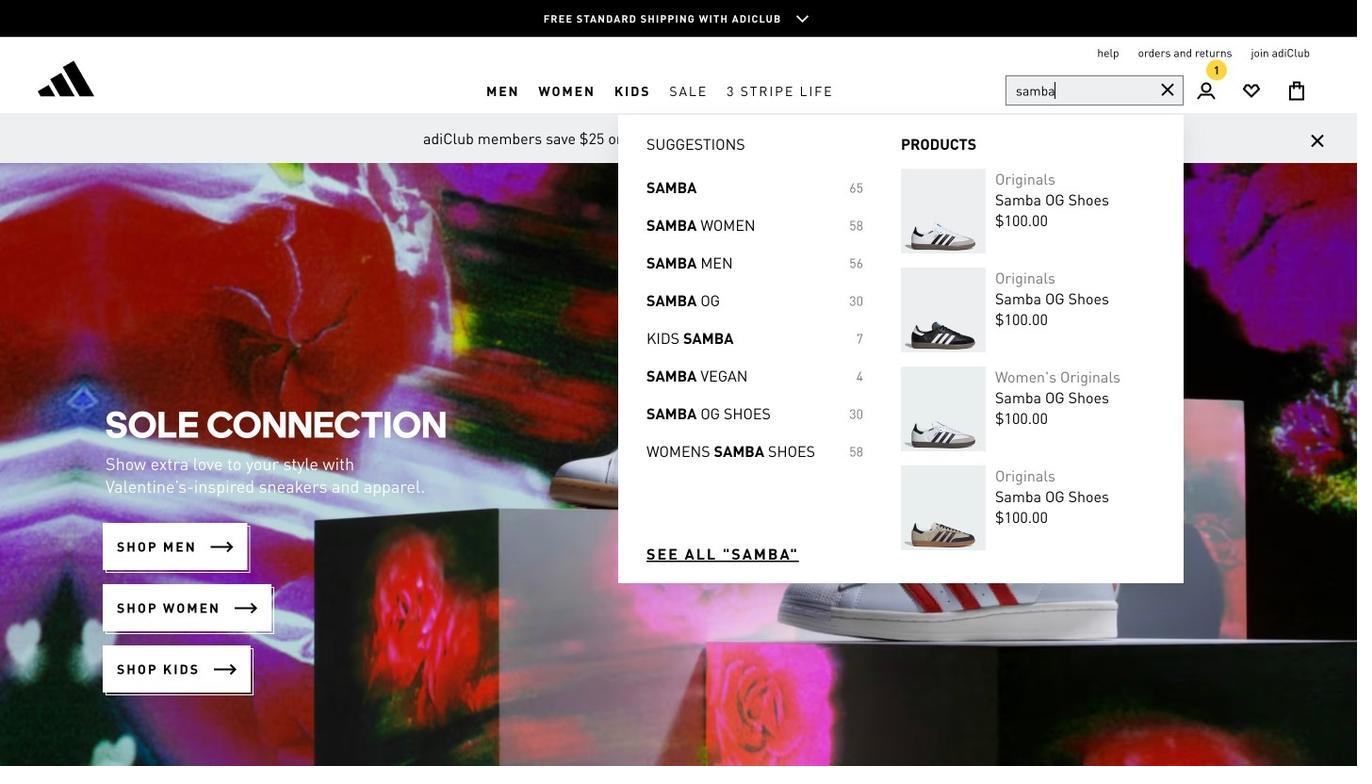 Task type: locate. For each thing, give the bounding box(es) containing it.
4 samba og shoes image from the top
[[901, 466, 986, 551]]

samba og shoes image
[[901, 169, 986, 254], [901, 268, 986, 353], [901, 367, 986, 452], [901, 466, 986, 551]]

1 samba og shoes image from the top
[[901, 169, 986, 254]]



Task type: describe. For each thing, give the bounding box(es) containing it.
3 samba og shoes image from the top
[[901, 367, 986, 452]]

2024 spring summer jason day image image
[[0, 163, 1358, 766]]

2 samba og shoes image from the top
[[901, 268, 986, 353]]

Search field
[[1006, 75, 1184, 106]]

main navigation element
[[324, 69, 997, 113]]



Task type: vqa. For each thing, say whether or not it's contained in the screenshot.
Search 'field' at the right of the page
yes



